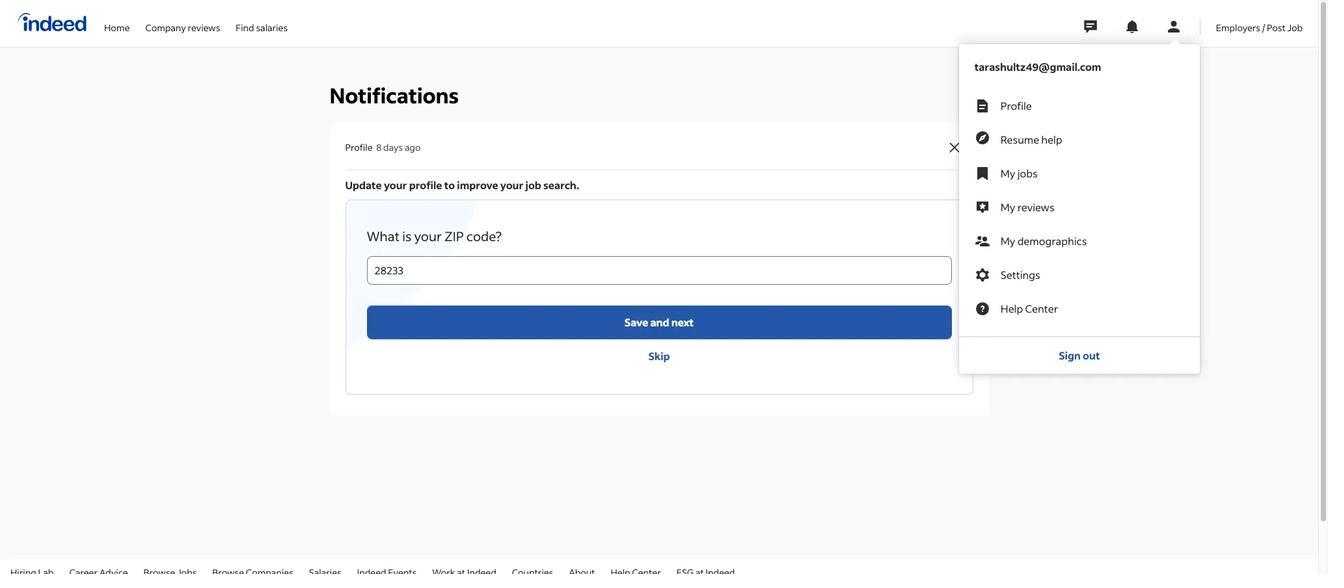 Task type: vqa. For each thing, say whether or not it's contained in the screenshot.
as
no



Task type: describe. For each thing, give the bounding box(es) containing it.
employers / post job
[[1217, 21, 1304, 34]]

next
[[672, 316, 694, 329]]

post
[[1268, 21, 1286, 34]]

my for my jobs
[[1001, 167, 1016, 180]]

profile for profile
[[1001, 99, 1033, 113]]

save and next
[[625, 316, 694, 329]]

help center
[[1001, 302, 1059, 316]]

settings
[[1001, 268, 1041, 282]]

dismiss profile from 8 days ago notification image
[[947, 140, 963, 156]]

account image
[[1167, 19, 1182, 35]]

profile for profile 8 days ago
[[345, 142, 373, 154]]

settings link
[[960, 258, 1201, 292]]

skip
[[649, 350, 670, 363]]

profile
[[409, 178, 442, 192]]

center
[[1026, 302, 1059, 316]]

reviews for company reviews
[[188, 21, 220, 34]]

help center link
[[960, 292, 1201, 326]]

home link
[[104, 0, 130, 44]]

8
[[376, 142, 382, 154]]

is
[[402, 228, 412, 245]]

out
[[1084, 349, 1101, 363]]

2 horizontal spatial your
[[501, 178, 524, 192]]

notifications unread count 0 image
[[1125, 19, 1141, 35]]

What is your ZIP code? field
[[367, 256, 952, 285]]

job
[[1288, 21, 1304, 34]]

profile link
[[960, 89, 1201, 123]]

sign out
[[1059, 349, 1101, 363]]

save and next button
[[367, 306, 952, 340]]

save
[[625, 316, 649, 329]]

sign
[[1059, 349, 1081, 363]]

my demographics
[[1001, 234, 1088, 248]]

update your profile to improve your job search.
[[345, 178, 580, 192]]

employers
[[1217, 21, 1261, 34]]



Task type: locate. For each thing, give the bounding box(es) containing it.
my down my jobs
[[1001, 201, 1016, 214]]

improve
[[457, 178, 499, 192]]

job
[[526, 178, 542, 192]]

1 vertical spatial reviews
[[1018, 201, 1055, 214]]

home
[[104, 21, 130, 34]]

profile up resume
[[1001, 99, 1033, 113]]

salaries
[[256, 21, 288, 34]]

resume help
[[1001, 133, 1063, 147]]

my jobs link
[[960, 157, 1201, 191]]

my
[[1001, 167, 1016, 180], [1001, 201, 1016, 214], [1001, 234, 1016, 248]]

1 my from the top
[[1001, 167, 1016, 180]]

profile
[[1001, 99, 1033, 113], [345, 142, 373, 154]]

search.
[[544, 178, 580, 192]]

resume
[[1001, 133, 1040, 147]]

your left profile
[[384, 178, 407, 192]]

reviews
[[188, 21, 220, 34], [1018, 201, 1055, 214]]

notifications
[[330, 82, 459, 109]]

2 my from the top
[[1001, 201, 1016, 214]]

company reviews
[[145, 21, 220, 34]]

1 horizontal spatial reviews
[[1018, 201, 1055, 214]]

what is your zip code?
[[367, 228, 502, 245]]

1 vertical spatial my
[[1001, 201, 1016, 214]]

0 horizontal spatial reviews
[[188, 21, 220, 34]]

and
[[651, 316, 670, 329]]

my for my demographics
[[1001, 234, 1016, 248]]

what
[[367, 228, 400, 245]]

company reviews link
[[145, 0, 220, 44]]

find salaries
[[236, 21, 288, 34]]

your left "job"
[[501, 178, 524, 192]]

3 my from the top
[[1001, 234, 1016, 248]]

profile left 8
[[345, 142, 373, 154]]

my jobs
[[1001, 167, 1038, 180]]

my reviews
[[1001, 201, 1055, 214]]

profile 8 days ago
[[345, 142, 421, 154]]

my demographics link
[[960, 225, 1201, 258]]

my left jobs
[[1001, 167, 1016, 180]]

your right is
[[414, 228, 442, 245]]

0 vertical spatial reviews
[[188, 21, 220, 34]]

reviews right company
[[188, 21, 220, 34]]

find salaries link
[[236, 0, 288, 44]]

messages unread count 0 image
[[1083, 14, 1100, 40]]

demographics
[[1018, 234, 1088, 248]]

reviews for my reviews
[[1018, 201, 1055, 214]]

sign out link
[[960, 338, 1201, 374]]

0 vertical spatial profile
[[1001, 99, 1033, 113]]

my for my reviews
[[1001, 201, 1016, 214]]

skip link
[[367, 340, 952, 374]]

your
[[384, 178, 407, 192], [501, 178, 524, 192], [414, 228, 442, 245]]

1 vertical spatial profile
[[345, 142, 373, 154]]

zip
[[445, 228, 464, 245]]

my up settings
[[1001, 234, 1016, 248]]

0 vertical spatial my
[[1001, 167, 1016, 180]]

find
[[236, 21, 254, 34]]

notifications main content
[[0, 0, 1319, 559]]

help
[[1001, 302, 1024, 316]]

my reviews link
[[960, 191, 1201, 225]]

to
[[444, 178, 455, 192]]

/
[[1263, 21, 1266, 34]]

jobs
[[1018, 167, 1038, 180]]

1 horizontal spatial profile
[[1001, 99, 1033, 113]]

employers / post job link
[[1217, 0, 1304, 44]]

ago
[[405, 142, 421, 154]]

profile inside the profile link
[[1001, 99, 1033, 113]]

0 horizontal spatial your
[[384, 178, 407, 192]]

help
[[1042, 133, 1063, 147]]

days
[[384, 142, 403, 154]]

code?
[[467, 228, 502, 245]]

resume help link
[[960, 123, 1201, 157]]

company
[[145, 21, 186, 34]]

tarashultz49@gmail.com
[[975, 60, 1102, 74]]

1 horizontal spatial your
[[414, 228, 442, 245]]

0 horizontal spatial profile
[[345, 142, 373, 154]]

reviews up my demographics
[[1018, 201, 1055, 214]]

update
[[345, 178, 382, 192]]

2 vertical spatial my
[[1001, 234, 1016, 248]]



